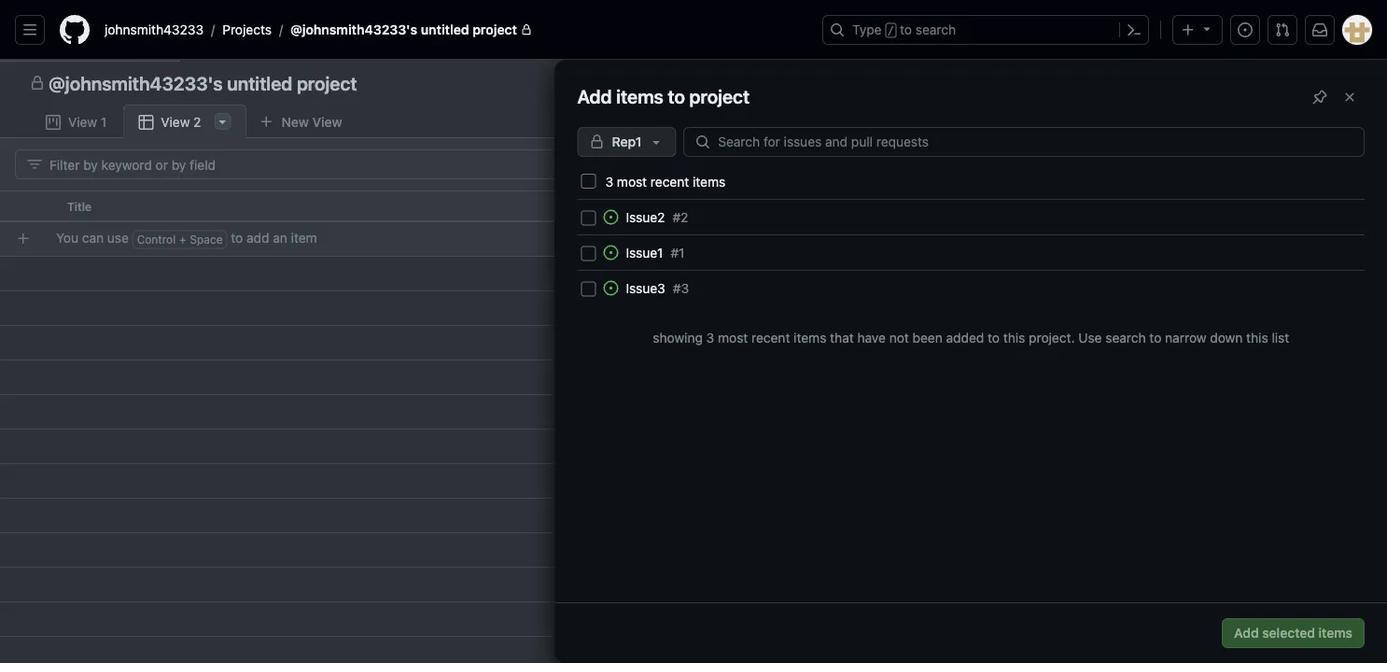 Task type: locate. For each thing, give the bounding box(es) containing it.
sc 9kayk9 0 image inside project navigation
[[30, 76, 45, 91]]

type
[[853, 22, 882, 37]]

search right use
[[1106, 330, 1147, 345]]

1 vertical spatial most
[[718, 330, 748, 345]]

0 horizontal spatial @johnsmith43233's
[[49, 72, 223, 94]]

row down 3 most recent items
[[0, 191, 1388, 222]]

tab list
[[30, 105, 384, 139]]

sc 9kayk9 0 image inside view 1 link
[[46, 115, 61, 130]]

add up 'rep1'
[[578, 85, 612, 107]]

search right 'type'
[[916, 22, 957, 37]]

recent
[[651, 174, 689, 189], [752, 330, 790, 345]]

sc 9kayk9 0 image left view 2
[[138, 115, 153, 130]]

project up new view on the left of page
[[297, 72, 357, 94]]

/ right 'type'
[[888, 24, 895, 37]]

sc 9kayk9 0 image up view 1 link
[[30, 76, 45, 91]]

tab panel containing you can use
[[0, 138, 1388, 663]]

sc 9kayk9 0 image for view 1
[[46, 115, 61, 130]]

add inside button
[[1235, 625, 1260, 641]]

0 vertical spatial search
[[916, 22, 957, 37]]

1 horizontal spatial search
[[1106, 330, 1147, 345]]

to right added
[[988, 330, 1000, 345]]

most up the title column options image
[[617, 174, 647, 189]]

/ right the projects
[[279, 22, 283, 37]]

sc 9kayk9 0 image inside "view 2" link
[[138, 115, 153, 130]]

view for view 2
[[161, 114, 190, 130]]

create new item or add existing item image
[[16, 231, 31, 246]]

@johnsmith43233's inside project navigation
[[49, 72, 223, 94]]

@johnsmith43233's
[[291, 22, 418, 37], [49, 72, 223, 94]]

sc 9kayk9 0 image
[[30, 76, 45, 91], [46, 115, 61, 130], [138, 115, 153, 130]]

items up 'rep1'
[[617, 85, 664, 107]]

@johnsmith43233's untitled project link
[[283, 15, 540, 45]]

0 horizontal spatial add
[[578, 85, 612, 107]]

items right selected
[[1319, 625, 1353, 641]]

view
[[312, 114, 342, 129], [68, 114, 97, 130], [161, 114, 190, 130]]

this right added
[[1004, 330, 1026, 345]]

status
[[862, 200, 898, 213]]

this left list
[[1247, 330, 1269, 345]]

.
[[1072, 330, 1075, 345]]

column header
[[0, 191, 56, 222]]

item
[[291, 230, 317, 245]]

view 1
[[68, 114, 107, 130]]

open issue image
[[604, 245, 619, 260], [604, 281, 619, 296]]

3
[[606, 174, 614, 189], [707, 330, 715, 345]]

add selected items button
[[1223, 618, 1366, 648]]

/
[[211, 22, 215, 37], [279, 22, 283, 37], [888, 24, 895, 37]]

rep1
[[612, 134, 642, 149]]

untitled
[[421, 22, 469, 37], [227, 72, 293, 94]]

most right "showing"
[[718, 330, 748, 345]]

johnsmith43233 link
[[97, 15, 211, 45]]

1 vertical spatial open issue image
[[604, 281, 619, 296]]

0 horizontal spatial /
[[211, 22, 215, 37]]

0 horizontal spatial search
[[916, 22, 957, 37]]

to left add at the top of the page
[[231, 230, 243, 245]]

open issue image right issue3 option
[[604, 281, 619, 296]]

1 horizontal spatial /
[[279, 22, 283, 37]]

/ inside "type / to search"
[[888, 24, 895, 37]]

side panel controls group
[[1306, 82, 1366, 112]]

project left use
[[1029, 330, 1072, 345]]

0 vertical spatial open issue image
[[604, 245, 619, 260]]

save button
[[1330, 151, 1373, 177]]

pin side panel image
[[1313, 90, 1328, 105]]

1 vertical spatial search
[[1106, 330, 1147, 345]]

0 horizontal spatial sc 9kayk9 0 image
[[30, 76, 45, 91]]

2 horizontal spatial /
[[888, 24, 895, 37]]

3 right "showing"
[[707, 330, 715, 345]]

0 horizontal spatial most
[[617, 174, 647, 189]]

title column options image
[[631, 199, 646, 214]]

view 2
[[161, 114, 201, 130]]

issue2 link
[[626, 209, 665, 225]]

/ for johnsmith43233
[[211, 22, 215, 37]]

1 vertical spatial @johnsmith43233's
[[49, 72, 223, 94]]

0 vertical spatial @johnsmith43233's untitled project
[[291, 22, 517, 37]]

1 this from the left
[[1004, 330, 1026, 345]]

2 horizontal spatial view
[[312, 114, 342, 129]]

view right new
[[312, 114, 342, 129]]

0 horizontal spatial untitled
[[227, 72, 293, 94]]

johnsmith43233
[[105, 22, 204, 37]]

add
[[578, 85, 612, 107], [1235, 625, 1260, 641]]

1 vertical spatial 3
[[707, 330, 715, 345]]

most
[[617, 174, 647, 189], [718, 330, 748, 345]]

1 vertical spatial recent
[[752, 330, 790, 345]]

1 vertical spatial @johnsmith43233's untitled project
[[49, 72, 357, 94]]

1 horizontal spatial recent
[[752, 330, 790, 345]]

column header inside grid
[[0, 191, 56, 222]]

tab panel
[[0, 138, 1388, 663]]

1 vertical spatial add
[[1235, 625, 1260, 641]]

items
[[617, 85, 664, 107], [693, 174, 726, 189], [794, 330, 827, 345], [1319, 625, 1353, 641]]

/ left the projects
[[211, 22, 215, 37]]

showing
[[653, 330, 703, 345]]

add field image
[[1053, 198, 1068, 213]]

search
[[916, 22, 957, 37], [1106, 330, 1147, 345]]

to inside you can use control + space to add an item
[[231, 230, 243, 245]]

showing 3 most recent items that have not been added to this project . use search to narrow down this list
[[653, 330, 1290, 345]]

open issue image for issue1
[[604, 245, 619, 260]]

notifications image
[[1313, 22, 1328, 37]]

@johnsmith43233's untitled project
[[291, 22, 517, 37], [49, 72, 357, 94]]

1 horizontal spatial add
[[1235, 625, 1260, 641]]

row down the assignees
[[7, 221, 1388, 256]]

0 horizontal spatial view
[[68, 114, 97, 130]]

tab list containing new view
[[30, 105, 384, 139]]

Issue1 checkbox
[[581, 246, 596, 261]]

0 vertical spatial @johnsmith43233's
[[291, 22, 418, 37]]

recent up #2
[[651, 174, 689, 189]]

0 vertical spatial most
[[617, 174, 647, 189]]

search image
[[696, 134, 711, 149]]

list containing johnsmith43233 / projects /
[[97, 15, 812, 45]]

open issue image right issue1 "checkbox"
[[604, 245, 619, 260]]

add left selected
[[1235, 625, 1260, 641]]

0 vertical spatial recent
[[651, 174, 689, 189]]

to
[[900, 22, 913, 37], [668, 85, 685, 107], [231, 230, 243, 245], [988, 330, 1000, 345], [1150, 330, 1162, 345]]

selected
[[1263, 625, 1316, 641]]

2 horizontal spatial sc 9kayk9 0 image
[[138, 115, 153, 130]]

add items to project region
[[0, 60, 1388, 663]]

view left 1
[[68, 114, 97, 130]]

1
[[101, 114, 107, 130]]

add items to project
[[578, 85, 750, 107]]

recent left that
[[752, 330, 790, 345]]

1 horizontal spatial most
[[718, 330, 748, 345]]

1 vertical spatial untitled
[[227, 72, 293, 94]]

view inside popup button
[[312, 114, 342, 129]]

grid
[[0, 191, 1388, 663]]

an
[[273, 230, 288, 245]]

#2
[[673, 209, 689, 225]]

issue2 #2
[[626, 209, 689, 225]]

items left that
[[794, 330, 827, 345]]

git pull request image
[[1276, 22, 1291, 37]]

0 vertical spatial 3
[[606, 174, 614, 189]]

use
[[1079, 330, 1103, 345]]

this
[[1004, 330, 1026, 345], [1247, 330, 1269, 345]]

Search for issues and pull requests text field
[[718, 131, 1365, 153]]

project
[[473, 22, 517, 37], [297, 72, 357, 94], [690, 85, 750, 107], [1029, 330, 1072, 345]]

new view button
[[247, 107, 355, 137]]

items up the assignees
[[693, 174, 726, 189]]

+
[[179, 233, 186, 246]]

rep1 button
[[578, 127, 676, 157]]

1 view from the left
[[312, 114, 342, 129]]

plus image
[[1182, 22, 1196, 37]]

untitled up new
[[227, 72, 293, 94]]

1 horizontal spatial sc 9kayk9 0 image
[[46, 115, 61, 130]]

view 1 link
[[30, 105, 123, 139]]

0 horizontal spatial recent
[[651, 174, 689, 189]]

2
[[194, 114, 201, 130]]

view left 2
[[161, 114, 190, 130]]

0 vertical spatial add
[[578, 85, 612, 107]]

@johnsmith43233's untitled project inside project navigation
[[49, 72, 357, 94]]

homepage image
[[60, 15, 90, 45]]

new
[[282, 114, 309, 129]]

0 vertical spatial untitled
[[421, 22, 469, 37]]

assignees column options image
[[818, 199, 833, 214]]

1 open issue image from the top
[[604, 245, 619, 260]]

1 horizontal spatial this
[[1247, 330, 1269, 345]]

row containing you can use
[[7, 221, 1388, 256]]

to left narrow
[[1150, 330, 1162, 345]]

untitled left lock icon
[[421, 22, 469, 37]]

list
[[97, 15, 812, 45]]

search inside side panel: add items to project dialog
[[1106, 330, 1147, 345]]

2 view from the left
[[68, 114, 97, 130]]

3 right the "select all items" option
[[606, 174, 614, 189]]

johnsmith43233 / projects /
[[105, 22, 283, 37]]

command palette image
[[1127, 22, 1142, 37]]

2 open issue image from the top
[[604, 281, 619, 296]]

3 view from the left
[[161, 114, 190, 130]]

1 horizontal spatial view
[[161, 114, 190, 130]]

row
[[0, 191, 1388, 222], [7, 221, 1388, 256]]

3 most recent items
[[606, 174, 726, 189]]

sc 9kayk9 0 image left "view 1"
[[46, 115, 61, 130]]

0 horizontal spatial this
[[1004, 330, 1026, 345]]

sc 9kayk9 0 image
[[27, 157, 42, 172]]



Task type: describe. For each thing, give the bounding box(es) containing it.
issue1 #1
[[626, 245, 685, 260]]

add
[[247, 230, 269, 245]]

1 horizontal spatial 3
[[707, 330, 715, 345]]

space
[[190, 233, 223, 246]]

down
[[1211, 330, 1243, 345]]

row containing title
[[0, 191, 1388, 222]]

issue opened image
[[1238, 22, 1253, 37]]

sc 9kayk9 0 image for view 2
[[138, 115, 153, 130]]

can
[[82, 230, 104, 245]]

add for add selected items
[[1235, 625, 1260, 641]]

project up search image
[[690, 85, 750, 107]]

Issue2 checkbox
[[581, 211, 596, 226]]

lock image
[[521, 24, 532, 35]]

side panel: add items to project dialog
[[0, 60, 1388, 663]]

view options for view 2 image
[[215, 114, 230, 129]]

to up rep1 popup button
[[668, 85, 685, 107]]

Issue3 checkbox
[[581, 282, 596, 297]]

title
[[67, 200, 92, 213]]

view for view 1
[[68, 114, 97, 130]]

/ for type
[[888, 24, 895, 37]]

narrow
[[1166, 330, 1207, 345]]

1 horizontal spatial @johnsmith43233's
[[291, 22, 418, 37]]

that
[[830, 330, 854, 345]]

type / to search
[[853, 22, 957, 37]]

triangle down image
[[1200, 21, 1215, 36]]

project navigation
[[0, 60, 1388, 105]]

add selected items
[[1235, 625, 1353, 641]]

open issue image for issue3
[[604, 281, 619, 296]]

not
[[890, 330, 909, 345]]

control
[[137, 233, 176, 246]]

pin side panel tooltip
[[1313, 87, 1328, 107]]

issue1 link
[[626, 245, 664, 260]]

view filters region
[[15, 149, 1373, 179]]

issue1
[[626, 245, 664, 260]]

issue3 #3
[[626, 280, 689, 296]]

project left lock icon
[[473, 22, 517, 37]]

grid containing you can use
[[0, 191, 1388, 663]]

new view
[[282, 114, 342, 129]]

projects link
[[215, 15, 279, 45]]

#3
[[673, 280, 689, 296]]

save
[[1339, 158, 1365, 171]]

items inside button
[[1319, 625, 1353, 641]]

2 this from the left
[[1247, 330, 1269, 345]]

you
[[56, 230, 78, 245]]

been
[[913, 330, 943, 345]]

have
[[858, 330, 886, 345]]

#1
[[671, 245, 685, 260]]

untitled inside project navigation
[[227, 72, 293, 94]]

added
[[947, 330, 985, 345]]

close panel image
[[1343, 90, 1358, 105]]

view 2 link
[[123, 105, 247, 139]]

use
[[107, 230, 129, 245]]

to right 'type'
[[900, 22, 913, 37]]

projects
[[223, 22, 272, 37]]

you can use control + space to add an item
[[56, 230, 317, 246]]

assignees
[[675, 200, 732, 213]]

add for add items to project
[[578, 85, 612, 107]]

open issue image
[[604, 210, 619, 225]]

status column options image
[[1005, 199, 1020, 214]]

Select all items checkbox
[[581, 174, 596, 189]]

1 horizontal spatial untitled
[[421, 22, 469, 37]]

issue3
[[626, 280, 666, 296]]

issue3 link
[[626, 280, 666, 296]]

issue2
[[626, 209, 665, 225]]

0 horizontal spatial 3
[[606, 174, 614, 189]]

list
[[1272, 330, 1290, 345]]

@johnsmith43233's untitled project inside list
[[291, 22, 517, 37]]

project inside navigation
[[297, 72, 357, 94]]



Task type: vqa. For each thing, say whether or not it's contained in the screenshot.
the recent to the top
yes



